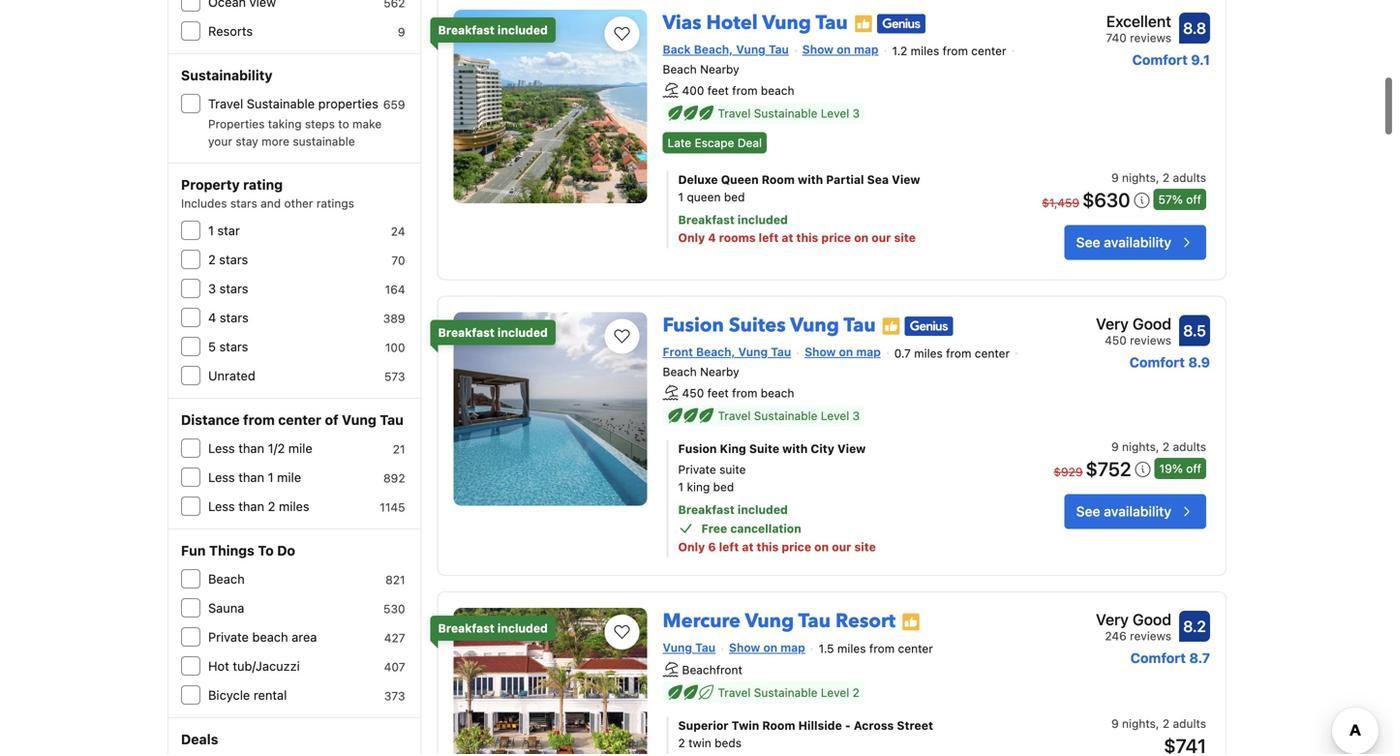 Task type: vqa. For each thing, say whether or not it's contained in the screenshot.
3 stars
yes



Task type: locate. For each thing, give the bounding box(es) containing it.
show on map for hotel
[[803, 43, 879, 56]]

see availability link
[[1065, 225, 1206, 260], [1065, 494, 1206, 529]]

373
[[384, 689, 405, 703]]

2 breakfast included from the top
[[438, 326, 548, 339]]

2 travel sustainable level 3 from the top
[[718, 409, 860, 423]]

tau down fusion suites vung tau
[[771, 345, 791, 359]]

stars down 3 stars
[[220, 310, 249, 325]]

0 vertical spatial beach,
[[694, 43, 733, 56]]

deluxe
[[678, 173, 718, 186]]

this
[[796, 231, 819, 244], [757, 540, 779, 554]]

tau up 0.7 miles from center beach nearby
[[844, 312, 876, 339]]

miles inside 1.2 miles from center beach nearby
[[911, 44, 939, 57]]

on left 1.2
[[837, 43, 851, 56]]

2 less from the top
[[208, 470, 235, 485]]

reviews inside very good 450 reviews
[[1130, 333, 1172, 347]]

rental
[[254, 688, 287, 702]]

nearby down back beach, vung tau
[[700, 63, 739, 76]]

0 vertical spatial good
[[1133, 315, 1172, 333]]

this down 'cancellation'
[[757, 540, 779, 554]]

mercure
[[663, 608, 741, 635]]

2 reviews from the top
[[1130, 333, 1172, 347]]

1 vertical spatial beach
[[761, 386, 794, 399]]

stars right 5
[[219, 339, 248, 354]]

2 than from the top
[[238, 470, 264, 485]]

stars for 5 stars
[[219, 339, 248, 354]]

price down 'cancellation'
[[782, 540, 811, 554]]

3 , from the top
[[1156, 717, 1159, 731]]

very good element
[[1096, 312, 1172, 335], [1096, 608, 1172, 631]]

1 vertical spatial very good element
[[1096, 608, 1172, 631]]

1 horizontal spatial 450
[[1105, 333, 1127, 347]]

deals
[[181, 732, 218, 748]]

0 vertical spatial adults
[[1173, 171, 1206, 184]]

0 vertical spatial off
[[1186, 193, 1202, 206]]

travel for mercure
[[718, 686, 751, 700]]

57%
[[1159, 193, 1183, 206]]

stars up 4 stars
[[219, 281, 248, 296]]

mercure vung tau resort image
[[454, 608, 647, 754]]

see availability link for $630
[[1065, 225, 1206, 260]]

1 vertical spatial see
[[1076, 504, 1101, 520]]

1 vertical spatial see availability link
[[1065, 494, 1206, 529]]

good inside very good 450 reviews
[[1133, 315, 1172, 333]]

0.7 miles from center beach nearby
[[663, 346, 1010, 379]]

on down partial
[[854, 231, 869, 244]]

price inside deluxe queen room with partial sea view 1 queen bed breakfast included only 4 rooms left at this price on our site
[[822, 231, 851, 244]]

beach, for fusion
[[696, 345, 735, 359]]

star
[[217, 223, 240, 238]]

0 vertical spatial only
[[678, 231, 705, 244]]

free
[[702, 522, 727, 535]]

than for 2
[[238, 499, 264, 514]]

price
[[822, 231, 851, 244], [782, 540, 811, 554]]

center inside 1.2 miles from center beach nearby
[[971, 44, 1007, 57]]

than down less than 1 mile on the left of page
[[238, 499, 264, 514]]

price down deluxe queen room with partial sea view link
[[822, 231, 851, 244]]

2 up 57%
[[1163, 171, 1170, 184]]

0 vertical spatial breakfast included
[[438, 23, 548, 37]]

1 off from the top
[[1186, 193, 1202, 206]]

feet down front beach, vung tau
[[707, 386, 729, 399]]

beach up "fusion king suite with city view"
[[761, 386, 794, 399]]

private down sauna
[[208, 630, 249, 644]]

2 availability from the top
[[1104, 504, 1172, 520]]

from inside 1.2 miles from center beach nearby
[[943, 44, 968, 57]]

2 vertical spatial beach
[[252, 630, 288, 644]]

from for 0.7
[[946, 346, 972, 360]]

tau up beachfront
[[695, 641, 716, 654]]

see down '$630'
[[1076, 234, 1101, 250]]

only down queen
[[678, 231, 705, 244]]

room for queen
[[762, 173, 795, 186]]

2 good from the top
[[1133, 610, 1172, 629]]

comfort
[[1132, 52, 1188, 68], [1130, 354, 1185, 370], [1131, 650, 1186, 666]]

0 vertical spatial beach
[[761, 83, 795, 97]]

this inside deluxe queen room with partial sea view 1 queen bed breakfast included only 4 rooms left at this price on our site
[[796, 231, 819, 244]]

3 than from the top
[[238, 499, 264, 514]]

1 less from the top
[[208, 441, 235, 456]]

2 9 nights , 2 adults from the top
[[1112, 440, 1206, 454]]

0 vertical spatial show on map
[[803, 43, 879, 56]]

than
[[238, 441, 264, 456], [238, 470, 264, 485], [238, 499, 264, 514]]

0 vertical spatial with
[[798, 173, 823, 186]]

1 see availability link from the top
[[1065, 225, 1206, 260]]

1 vertical spatial private
[[208, 630, 249, 644]]

1 , from the top
[[1156, 171, 1159, 184]]

front beach, vung tau
[[663, 345, 791, 359]]

on for fusion suites vung tau
[[839, 345, 853, 359]]

1 vertical spatial beach,
[[696, 345, 735, 359]]

1 vertical spatial feet
[[707, 386, 729, 399]]

1 vertical spatial than
[[238, 470, 264, 485]]

5 stars
[[208, 339, 248, 354]]

show down vias hotel vung tau
[[803, 43, 834, 56]]

travel sustainable level 3 up "fusion king suite with city view"
[[718, 409, 860, 423]]

nearby inside 0.7 miles from center beach nearby
[[700, 365, 739, 379]]

reviews for mercure vung tau resort
[[1130, 629, 1172, 643]]

room inside superior twin room hillside - across street 2 twin beds
[[762, 719, 795, 733]]

stars
[[230, 197, 257, 210], [219, 252, 248, 267], [219, 281, 248, 296], [220, 310, 249, 325], [219, 339, 248, 354]]

tau down vias hotel vung tau
[[769, 43, 789, 56]]

1 only from the top
[[678, 231, 705, 244]]

0 vertical spatial mile
[[288, 441, 313, 456]]

private inside private suite 1 king bed breakfast included
[[678, 463, 716, 476]]

2 down "1 star" on the left top of page
[[208, 252, 216, 267]]

1 vertical spatial 4
[[208, 310, 216, 325]]

comfort down very good 450 reviews
[[1130, 354, 1185, 370]]

map for mercure vung tau resort
[[781, 641, 805, 654]]

1 vertical spatial nights
[[1122, 440, 1156, 454]]

nearby
[[700, 63, 739, 76], [700, 365, 739, 379]]

very inside very good 450 reviews
[[1096, 315, 1129, 333]]

feet for suites
[[707, 386, 729, 399]]

3 level from the top
[[821, 686, 849, 700]]

this down deluxe queen room with partial sea view link
[[796, 231, 819, 244]]

530
[[383, 602, 405, 616]]

travel for vias
[[718, 107, 751, 120]]

included
[[498, 23, 548, 37], [738, 213, 788, 226], [498, 326, 548, 339], [738, 503, 788, 516], [498, 622, 548, 635]]

comfort down excellent 740 reviews at the right top of page
[[1132, 52, 1188, 68]]

private up 'king' on the bottom
[[678, 463, 716, 476]]

0 vertical spatial very
[[1096, 315, 1129, 333]]

4 inside deluxe queen room with partial sea view 1 queen bed breakfast included only 4 rooms left at this price on our site
[[708, 231, 716, 244]]

map for vias hotel vung tau
[[854, 43, 879, 56]]

reviews
[[1130, 31, 1172, 44], [1130, 333, 1172, 347], [1130, 629, 1172, 643]]

2 vertical spatial map
[[781, 641, 805, 654]]

1 vertical spatial reviews
[[1130, 333, 1172, 347]]

0 vertical spatial left
[[759, 231, 779, 244]]

miles right 0.7
[[914, 346, 943, 360]]

1 vertical spatial see availability
[[1076, 504, 1172, 520]]

2 vertical spatial show
[[729, 641, 760, 654]]

3 up fusion king suite with city view link at the bottom
[[853, 409, 860, 423]]

center right 1.2
[[971, 44, 1007, 57]]

3 less from the top
[[208, 499, 235, 514]]

1 horizontal spatial price
[[822, 231, 851, 244]]

0 vertical spatial feet
[[708, 83, 729, 97]]

0 vertical spatial comfort
[[1132, 52, 1188, 68]]

0 vertical spatial level
[[821, 107, 849, 120]]

1 vertical spatial view
[[838, 442, 866, 456]]

0 vertical spatial than
[[238, 441, 264, 456]]

1 vertical spatial map
[[856, 345, 881, 359]]

0 vertical spatial private
[[678, 463, 716, 476]]

0 vertical spatial view
[[892, 173, 920, 186]]

breakfast inside deluxe queen room with partial sea view 1 queen bed breakfast included only 4 rooms left at this price on our site
[[678, 213, 735, 226]]

2 off from the top
[[1186, 462, 1202, 475]]

1 vertical spatial fusion
[[678, 442, 717, 456]]

bed
[[724, 190, 745, 204], [713, 480, 734, 494]]

2 very from the top
[[1096, 610, 1129, 629]]

from down back beach, vung tau
[[732, 83, 758, 97]]

2 vertical spatial 3
[[853, 409, 860, 423]]

stars down rating
[[230, 197, 257, 210]]

breakfast
[[438, 23, 495, 37], [678, 213, 735, 226], [438, 326, 495, 339], [678, 503, 735, 516], [438, 622, 495, 635]]

573
[[384, 370, 405, 383]]

2 vertical spatial level
[[821, 686, 849, 700]]

0 horizontal spatial 450
[[682, 386, 704, 399]]

front
[[663, 345, 693, 359]]

less down distance
[[208, 441, 235, 456]]

2 stars
[[208, 252, 248, 267]]

fusion left king
[[678, 442, 717, 456]]

2 only from the top
[[678, 540, 705, 554]]

2 nights from the top
[[1122, 440, 1156, 454]]

1 than from the top
[[238, 441, 264, 456]]

bed down suite
[[713, 480, 734, 494]]

2 vertical spatial than
[[238, 499, 264, 514]]

miles right 1.2
[[911, 44, 939, 57]]

1 vertical spatial at
[[742, 540, 754, 554]]

vung down suites
[[738, 345, 768, 359]]

2 adults from the top
[[1173, 440, 1206, 454]]

less for less than 1 mile
[[208, 470, 235, 485]]

4
[[708, 231, 716, 244], [208, 310, 216, 325]]

your
[[208, 135, 232, 148]]

sustainability
[[181, 67, 273, 83]]

miles for 0.7
[[914, 346, 943, 360]]

2 level from the top
[[821, 409, 849, 423]]

with inside deluxe queen room with partial sea view 1 queen bed breakfast included only 4 rooms left at this price on our site
[[798, 173, 823, 186]]

1 vertical spatial mile
[[277, 470, 301, 485]]

2 vertical spatial comfort
[[1131, 650, 1186, 666]]

genius discounts available at this property. image
[[877, 14, 925, 33], [877, 14, 925, 33], [905, 317, 953, 336], [905, 317, 953, 336]]

2 vertical spatial less
[[208, 499, 235, 514]]

0 vertical spatial at
[[782, 231, 793, 244]]

included inside deluxe queen room with partial sea view 1 queen bed breakfast included only 4 rooms left at this price on our site
[[738, 213, 788, 226]]

0 horizontal spatial at
[[742, 540, 754, 554]]

1.5
[[819, 642, 834, 656]]

nearby inside 1.2 miles from center beach nearby
[[700, 63, 739, 76]]

good
[[1133, 315, 1172, 333], [1133, 610, 1172, 629]]

tau up 1.5
[[799, 608, 831, 635]]

on for vias hotel vung tau
[[837, 43, 851, 56]]

on for mercure vung tau resort
[[763, 641, 778, 654]]

sustainable for mercure
[[754, 686, 818, 700]]

2 vertical spatial show on map
[[729, 641, 805, 654]]

breakfast inside private suite 1 king bed breakfast included
[[678, 503, 735, 516]]

1 vertical spatial breakfast included
[[438, 326, 548, 339]]

with left partial
[[798, 173, 823, 186]]

1 left 'king' on the bottom
[[678, 480, 684, 494]]

from up the less than 1/2 mile
[[243, 412, 275, 428]]

1 left queen
[[678, 190, 684, 204]]

4 left 'rooms'
[[708, 231, 716, 244]]

availability down $752
[[1104, 504, 1172, 520]]

9
[[398, 25, 405, 39], [1112, 171, 1119, 184], [1112, 440, 1119, 454], [1112, 717, 1119, 731]]

show up beachfront
[[729, 641, 760, 654]]

feet for hotel
[[708, 83, 729, 97]]

of
[[325, 412, 339, 428]]

good for mercure vung tau resort
[[1133, 610, 1172, 629]]

2 left the twin at the bottom of page
[[678, 737, 685, 750]]

nights up $752
[[1122, 440, 1156, 454]]

nights up '$630'
[[1122, 171, 1156, 184]]

659
[[383, 98, 405, 111]]

adults for $630
[[1173, 171, 1206, 184]]

1 horizontal spatial left
[[759, 231, 779, 244]]

center right 0.7
[[975, 346, 1010, 360]]

left inside deluxe queen room with partial sea view 1 queen bed breakfast included only 4 rooms left at this price on our site
[[759, 231, 779, 244]]

nearby for suites
[[700, 365, 739, 379]]

nights
[[1122, 171, 1156, 184], [1122, 440, 1156, 454], [1122, 717, 1156, 731]]

1 vertical spatial level
[[821, 409, 849, 423]]

only left the 6
[[678, 540, 705, 554]]

1145
[[380, 501, 405, 514]]

1 vertical spatial comfort
[[1130, 354, 1185, 370]]

1 vertical spatial ,
[[1156, 440, 1159, 454]]

from inside 0.7 miles from center beach nearby
[[946, 346, 972, 360]]

beach up deal
[[761, 83, 795, 97]]

1 see availability from the top
[[1076, 234, 1172, 250]]

mercure vung tau resort link
[[663, 600, 896, 635]]

2 feet from the top
[[707, 386, 729, 399]]

1 reviews from the top
[[1130, 31, 1172, 44]]

our up "resort"
[[832, 540, 852, 554]]

less than 1 mile
[[208, 470, 301, 485]]

1 horizontal spatial view
[[892, 173, 920, 186]]

3 reviews from the top
[[1130, 629, 1172, 643]]

very up '246'
[[1096, 610, 1129, 629]]

, for $630
[[1156, 171, 1159, 184]]

level for fusion suites vung tau
[[821, 409, 849, 423]]

beach down things
[[208, 572, 245, 586]]

less down less than 1 mile on the left of page
[[208, 499, 235, 514]]

than up less than 2 miles
[[238, 470, 264, 485]]

our down sea
[[872, 231, 891, 244]]

view
[[892, 173, 920, 186], [838, 442, 866, 456]]

see for $752
[[1076, 504, 1101, 520]]

beach inside 0.7 miles from center beach nearby
[[663, 365, 697, 379]]

1 horizontal spatial our
[[872, 231, 891, 244]]

0 vertical spatial see availability link
[[1065, 225, 1206, 260]]

off right 57%
[[1186, 193, 1202, 206]]

1 9 nights , 2 adults from the top
[[1112, 171, 1206, 184]]

map left 1.2
[[854, 43, 879, 56]]

sustainable inside the travel sustainable properties 659 properties taking steps to make your stay more sustainable
[[247, 96, 315, 111]]

1 nearby from the top
[[700, 63, 739, 76]]

travel down beachfront
[[718, 686, 751, 700]]

1 availability from the top
[[1104, 234, 1172, 250]]

0 horizontal spatial view
[[838, 442, 866, 456]]

travel sustainable level 3 for suites
[[718, 409, 860, 423]]

map down mercure vung tau resort
[[781, 641, 805, 654]]

see availability link down '$630'
[[1065, 225, 1206, 260]]

9 up '$630'
[[1112, 171, 1119, 184]]

2 very good element from the top
[[1096, 608, 1172, 631]]

comfort for vias hotel vung tau
[[1132, 52, 1188, 68]]

nights for $630
[[1122, 171, 1156, 184]]

show on map down mercure vung tau resort
[[729, 641, 805, 654]]

2 vertical spatial ,
[[1156, 717, 1159, 731]]

beachfront
[[682, 663, 743, 677]]

4 up 5
[[208, 310, 216, 325]]

1 travel sustainable level 3 from the top
[[718, 107, 860, 120]]

2 see availability from the top
[[1076, 504, 1172, 520]]

included inside private suite 1 king bed breakfast included
[[738, 503, 788, 516]]

389
[[383, 312, 405, 325]]

nearby down front beach, vung tau
[[700, 365, 739, 379]]

, up 57%
[[1156, 171, 1159, 184]]

1 inside deluxe queen room with partial sea view 1 queen bed breakfast included only 4 rooms left at this price on our site
[[678, 190, 684, 204]]

1 vertical spatial nearby
[[700, 365, 739, 379]]

property
[[181, 177, 240, 193]]

than left 1/2
[[238, 441, 264, 456]]

1 adults from the top
[[1173, 171, 1206, 184]]

with for city
[[783, 442, 808, 456]]

adults down 8.7
[[1173, 717, 1206, 731]]

0 vertical spatial price
[[822, 231, 851, 244]]

scored 8.5 element
[[1179, 315, 1210, 346]]

1 breakfast included from the top
[[438, 23, 548, 37]]

9 nights , 2 adults for $752
[[1112, 440, 1206, 454]]

good inside very good 246 reviews
[[1133, 610, 1172, 629]]

0 vertical spatial 450
[[1105, 333, 1127, 347]]

3 down 1.2 miles from center beach nearby
[[853, 107, 860, 120]]

1 vertical spatial only
[[678, 540, 705, 554]]

see availability
[[1076, 234, 1172, 250], [1076, 504, 1172, 520]]

private beach area
[[208, 630, 317, 644]]

on
[[837, 43, 851, 56], [854, 231, 869, 244], [839, 345, 853, 359], [814, 540, 829, 554], [763, 641, 778, 654]]

450 left 8.5
[[1105, 333, 1127, 347]]

1 vertical spatial this
[[757, 540, 779, 554]]

1 down 1/2
[[268, 470, 274, 485]]

0 horizontal spatial 4
[[208, 310, 216, 325]]

off right 19%
[[1186, 462, 1202, 475]]

0 horizontal spatial price
[[782, 540, 811, 554]]

travel sustainable properties 659 properties taking steps to make your stay more sustainable
[[208, 96, 405, 148]]

1 very from the top
[[1096, 315, 1129, 333]]

this property is part of our preferred partner program. it's committed to providing excellent service and good value. it'll pay us a higher commission if you make a booking. image
[[854, 14, 873, 33], [854, 14, 873, 33], [902, 612, 921, 632], [902, 612, 921, 632]]

fusion suites vung tau link
[[663, 304, 876, 339]]

0 vertical spatial beach
[[663, 63, 697, 76]]

2 vertical spatial reviews
[[1130, 629, 1172, 643]]

room inside deluxe queen room with partial sea view 1 queen bed breakfast included only 4 rooms left at this price on our site
[[762, 173, 795, 186]]

see availability down '$630'
[[1076, 234, 1172, 250]]

0 vertical spatial this
[[796, 231, 819, 244]]

1.2 miles from center beach nearby
[[663, 44, 1007, 76]]

travel sustainable level 2
[[718, 686, 860, 700]]

private for private beach area
[[208, 630, 249, 644]]

area
[[292, 630, 317, 644]]

0 vertical spatial bed
[[724, 190, 745, 204]]

travel for fusion
[[718, 409, 751, 423]]

1 level from the top
[[821, 107, 849, 120]]

comfort 9.1
[[1132, 52, 1210, 68]]

1 vertical spatial less
[[208, 470, 235, 485]]

1 horizontal spatial 4
[[708, 231, 716, 244]]

superior twin room hillside - across street 2 twin beds
[[678, 719, 933, 750]]

1 horizontal spatial this
[[796, 231, 819, 244]]

1 good from the top
[[1133, 315, 1172, 333]]

steps
[[305, 117, 335, 131]]

see
[[1076, 234, 1101, 250], [1076, 504, 1101, 520]]

5
[[208, 339, 216, 354]]

see availability down $752
[[1076, 504, 1172, 520]]

2 vertical spatial beach
[[208, 572, 245, 586]]

1 horizontal spatial private
[[678, 463, 716, 476]]

nights down comfort 8.7
[[1122, 717, 1156, 731]]

fusion for fusion king suite with city view
[[678, 442, 717, 456]]

2 nearby from the top
[[700, 365, 739, 379]]

properties
[[318, 96, 379, 111]]

70
[[392, 254, 405, 267]]

0 vertical spatial see availability
[[1076, 234, 1172, 250]]

0 vertical spatial less
[[208, 441, 235, 456]]

from for 1.5
[[869, 642, 895, 656]]

center for 0.7 miles from center beach nearby
[[975, 346, 1010, 360]]

fusion up front
[[663, 312, 724, 339]]

left right the 6
[[719, 540, 739, 554]]

room
[[762, 173, 795, 186], [762, 719, 795, 733]]

2 vertical spatial 9 nights , 2 adults
[[1112, 717, 1206, 731]]

0 vertical spatial see
[[1076, 234, 1101, 250]]

stars down the star
[[219, 252, 248, 267]]

740
[[1106, 31, 1127, 44]]

this property is part of our preferred partner program. it's committed to providing excellent service and good value. it'll pay us a higher commission if you make a booking. image
[[882, 317, 901, 336], [882, 317, 901, 336]]

1 star
[[208, 223, 240, 238]]

center for 1.5 miles from center
[[898, 642, 933, 656]]

1 vertical spatial bed
[[713, 480, 734, 494]]

miles for 1.2
[[911, 44, 939, 57]]

less up less than 2 miles
[[208, 470, 235, 485]]

travel sustainable level 3
[[718, 107, 860, 120], [718, 409, 860, 423]]

breakfast included for fusion suites vung tau
[[438, 326, 548, 339]]

0 vertical spatial site
[[894, 231, 916, 244]]

0 vertical spatial very good element
[[1096, 312, 1172, 335]]

mile for less than 1 mile
[[277, 470, 301, 485]]

with left city
[[783, 442, 808, 456]]

2 vertical spatial breakfast included
[[438, 622, 548, 635]]

from right 1.2
[[943, 44, 968, 57]]

2 see availability link from the top
[[1065, 494, 1206, 529]]

2 inside superior twin room hillside - across street 2 twin beds
[[678, 737, 685, 750]]

9 nights , 2 adults
[[1112, 171, 1206, 184], [1112, 440, 1206, 454], [1112, 717, 1206, 731]]

0 vertical spatial show
[[803, 43, 834, 56]]

0 vertical spatial 4
[[708, 231, 716, 244]]

2 vertical spatial adults
[[1173, 717, 1206, 731]]

0 vertical spatial nights
[[1122, 171, 1156, 184]]

ratings
[[316, 197, 354, 210]]

, for $752
[[1156, 440, 1159, 454]]

show on map for suites
[[805, 345, 881, 359]]

1 vertical spatial very
[[1096, 610, 1129, 629]]

1 see from the top
[[1076, 234, 1101, 250]]

show for vung
[[729, 641, 760, 654]]

9 up 659
[[398, 25, 405, 39]]

1 nights from the top
[[1122, 171, 1156, 184]]

availability for $752
[[1104, 504, 1172, 520]]

beach inside 1.2 miles from center beach nearby
[[663, 63, 697, 76]]

site up "resort"
[[855, 540, 876, 554]]

travel
[[208, 96, 243, 111], [718, 107, 751, 120], [718, 409, 751, 423], [718, 686, 751, 700]]

1 vertical spatial 450
[[682, 386, 704, 399]]

travel sustainable level 3 up deal
[[718, 107, 860, 120]]

center
[[971, 44, 1007, 57], [975, 346, 1010, 360], [278, 412, 322, 428], [898, 642, 933, 656]]

things
[[209, 543, 255, 559]]

less for less than 2 miles
[[208, 499, 235, 514]]

0 vertical spatial room
[[762, 173, 795, 186]]

at
[[782, 231, 793, 244], [742, 540, 754, 554]]

only
[[678, 231, 705, 244], [678, 540, 705, 554]]

only inside deluxe queen room with partial sea view 1 queen bed breakfast included only 4 rooms left at this price on our site
[[678, 231, 705, 244]]

adults for $752
[[1173, 440, 1206, 454]]

center for 1.2 miles from center beach nearby
[[971, 44, 1007, 57]]

1 vertical spatial 9 nights , 2 adults
[[1112, 440, 1206, 454]]

at down free cancellation
[[742, 540, 754, 554]]

included for fusion
[[498, 326, 548, 339]]

reviews inside very good 246 reviews
[[1130, 629, 1172, 643]]

3 stars
[[208, 281, 248, 296]]

from down front beach, vung tau
[[732, 386, 758, 399]]

tau up 1.2 miles from center beach nearby
[[816, 10, 848, 36]]

than for 1/2
[[238, 441, 264, 456]]

very inside very good 246 reviews
[[1096, 610, 1129, 629]]

very good element up comfort 8.9
[[1096, 312, 1172, 335]]

0 vertical spatial fusion
[[663, 312, 724, 339]]

2 see from the top
[[1076, 504, 1101, 520]]

with for partial
[[798, 173, 823, 186]]

from right 0.7
[[946, 346, 972, 360]]

1 feet from the top
[[708, 83, 729, 97]]

0 vertical spatial nearby
[[700, 63, 739, 76]]

our inside deluxe queen room with partial sea view 1 queen bed breakfast included only 4 rooms left at this price on our site
[[872, 231, 891, 244]]

$929
[[1054, 465, 1083, 479]]

feet right the 400
[[708, 83, 729, 97]]

tau
[[816, 10, 848, 36], [769, 43, 789, 56], [844, 312, 876, 339], [771, 345, 791, 359], [380, 412, 404, 428], [799, 608, 831, 635], [695, 641, 716, 654]]

miles inside 0.7 miles from center beach nearby
[[914, 346, 943, 360]]

1 vertical spatial our
[[832, 540, 852, 554]]

mile
[[288, 441, 313, 456], [277, 470, 301, 485]]

0 vertical spatial 9 nights , 2 adults
[[1112, 171, 1206, 184]]

1 very good element from the top
[[1096, 312, 1172, 335]]

3 breakfast included from the top
[[438, 622, 548, 635]]

2 , from the top
[[1156, 440, 1159, 454]]

show
[[803, 43, 834, 56], [805, 345, 836, 359], [729, 641, 760, 654]]

reviews down excellent
[[1130, 31, 1172, 44]]

center inside 0.7 miles from center beach nearby
[[975, 346, 1010, 360]]

$1,459
[[1042, 196, 1080, 210]]

hot tub/jacuzzi
[[208, 659, 300, 673]]

0 vertical spatial ,
[[1156, 171, 1159, 184]]



Task type: describe. For each thing, give the bounding box(es) containing it.
distance from center of vung tau
[[181, 412, 404, 428]]

center left of
[[278, 412, 322, 428]]

821
[[385, 573, 405, 587]]

stars for 4 stars
[[220, 310, 249, 325]]

see availability link for $752
[[1065, 494, 1206, 529]]

0 horizontal spatial left
[[719, 540, 739, 554]]

very for fusion suites vung tau
[[1096, 315, 1129, 333]]

beach, for vias
[[694, 43, 733, 56]]

3 nights from the top
[[1122, 717, 1156, 731]]

vung down vias hotel vung tau
[[736, 43, 766, 56]]

2 down comfort 8.7
[[1163, 717, 1170, 731]]

excellent 740 reviews
[[1106, 12, 1172, 44]]

427
[[384, 631, 405, 645]]

cancellation
[[730, 522, 802, 535]]

from for 450
[[732, 386, 758, 399]]

reviews inside excellent 740 reviews
[[1130, 31, 1172, 44]]

make
[[352, 117, 382, 131]]

beach for vias hotel vung tau
[[663, 63, 697, 76]]

1 vertical spatial price
[[782, 540, 811, 554]]

fun
[[181, 543, 206, 559]]

travel inside the travel sustainable properties 659 properties taking steps to make your stay more sustainable
[[208, 96, 243, 111]]

reviews for fusion suites vung tau
[[1130, 333, 1172, 347]]

8.8
[[1183, 19, 1206, 37]]

1 left the star
[[208, 223, 214, 238]]

back
[[663, 43, 691, 56]]

room for twin
[[762, 719, 795, 733]]

tau up 21
[[380, 412, 404, 428]]

fusion king suite with city view
[[678, 442, 866, 456]]

excellent element
[[1106, 10, 1172, 33]]

very for mercure vung tau resort
[[1096, 610, 1129, 629]]

from for 400
[[732, 83, 758, 97]]

twin
[[689, 737, 711, 750]]

less for less than 1/2 mile
[[208, 441, 235, 456]]

3 adults from the top
[[1173, 717, 1206, 731]]

tub/jacuzzi
[[233, 659, 300, 673]]

availability for $630
[[1104, 234, 1172, 250]]

nearby for hotel
[[700, 63, 739, 76]]

included for mercure
[[498, 622, 548, 635]]

from for 1.2
[[943, 44, 968, 57]]

queen
[[687, 190, 721, 204]]

stars for 3 stars
[[219, 281, 248, 296]]

deluxe queen room with partial sea view link
[[678, 171, 1006, 188]]

fusion for fusion suites vung tau
[[663, 312, 724, 339]]

nights for $752
[[1122, 440, 1156, 454]]

resorts
[[208, 24, 253, 38]]

bed inside deluxe queen room with partial sea view 1 queen bed breakfast included only 4 rooms left at this price on our site
[[724, 190, 745, 204]]

9 up $752
[[1112, 440, 1119, 454]]

4 stars
[[208, 310, 249, 325]]

travel sustainable level 3 for hotel
[[718, 107, 860, 120]]

site inside deluxe queen room with partial sea view 1 queen bed breakfast included only 4 rooms left at this price on our site
[[894, 231, 916, 244]]

very good 450 reviews
[[1096, 315, 1172, 347]]

beds
[[715, 737, 742, 750]]

450 feet from beach
[[682, 386, 794, 399]]

beach for hotel
[[761, 83, 795, 97]]

at inside deluxe queen room with partial sea view 1 queen bed breakfast included only 4 rooms left at this price on our site
[[782, 231, 793, 244]]

level for vias hotel vung tau
[[821, 107, 849, 120]]

breakfast included for mercure vung tau resort
[[438, 622, 548, 635]]

9 nights , 2 adults for $630
[[1112, 171, 1206, 184]]

vias hotel vung tau image
[[454, 10, 647, 203]]

across
[[854, 719, 894, 733]]

19% off
[[1160, 462, 1202, 475]]

suites
[[729, 312, 786, 339]]

21
[[393, 443, 405, 456]]

street
[[897, 719, 933, 733]]

miles for 1.5
[[837, 642, 866, 656]]

do
[[277, 543, 295, 559]]

suite
[[720, 463, 746, 476]]

show for hotel
[[803, 43, 834, 56]]

see availability for $752
[[1076, 504, 1172, 520]]

6
[[708, 540, 716, 554]]

8.7
[[1189, 650, 1210, 666]]

beach for fusion suites vung tau
[[663, 365, 697, 379]]

fusion suites vung tau image
[[454, 312, 647, 506]]

than for 1
[[238, 470, 264, 485]]

fun things to do
[[181, 543, 295, 559]]

very good element for mercure vung tau resort
[[1096, 608, 1172, 631]]

includes
[[181, 197, 227, 210]]

hotel
[[706, 10, 758, 36]]

3 9 nights , 2 adults from the top
[[1112, 717, 1206, 731]]

breakfast for vias
[[438, 23, 495, 37]]

vung down mercure
[[663, 641, 692, 654]]

beach for suites
[[761, 386, 794, 399]]

private for private suite 1 king bed breakfast included
[[678, 463, 716, 476]]

escape
[[695, 136, 734, 150]]

8.5
[[1183, 321, 1206, 340]]

246
[[1105, 629, 1127, 643]]

on inside deluxe queen room with partial sea view 1 queen bed breakfast included only 4 rooms left at this price on our site
[[854, 231, 869, 244]]

8.9
[[1189, 354, 1210, 370]]

miles up the do
[[279, 499, 310, 514]]

vias
[[663, 10, 702, 36]]

$752
[[1086, 458, 1131, 480]]

only 6 left at this price on our site
[[678, 540, 876, 554]]

1 vertical spatial 3
[[208, 281, 216, 296]]

scored 8.2 element
[[1179, 611, 1210, 642]]

superior
[[678, 719, 729, 733]]

vung right mercure
[[745, 608, 794, 635]]

superior twin room hillside - across street link
[[678, 717, 1006, 735]]

1 vertical spatial site
[[855, 540, 876, 554]]

show on map for vung
[[729, 641, 805, 654]]

19%
[[1160, 462, 1183, 475]]

comfort for mercure vung tau resort
[[1131, 650, 1186, 666]]

stars for 2 stars
[[219, 252, 248, 267]]

on up mercure vung tau resort link
[[814, 540, 829, 554]]

2 up 19%
[[1163, 440, 1170, 454]]

private suite 1 king bed breakfast included
[[678, 463, 788, 516]]

mercure vung tau resort
[[663, 608, 896, 635]]

2 up the "superior twin room hillside - across street" link
[[853, 686, 860, 700]]

9.1
[[1191, 52, 1210, 68]]

sustainable for vias
[[754, 107, 818, 120]]

king
[[720, 442, 746, 456]]

450 inside very good 450 reviews
[[1105, 333, 1127, 347]]

comfort 8.7
[[1131, 650, 1210, 666]]

0 horizontal spatial our
[[832, 540, 852, 554]]

very good element for fusion suites vung tau
[[1096, 312, 1172, 335]]

good for fusion suites vung tau
[[1133, 315, 1172, 333]]

bed inside private suite 1 king bed breakfast included
[[713, 480, 734, 494]]

1.5 miles from center
[[819, 642, 933, 656]]

fusion king suite with city view link
[[678, 440, 1006, 458]]

-
[[845, 719, 851, 733]]

twin
[[732, 719, 759, 733]]

vung right 'hotel'
[[762, 10, 811, 36]]

breakfast included for vias hotel vung tau
[[438, 23, 548, 37]]

scored 8.8 element
[[1179, 13, 1210, 44]]

1.2
[[892, 44, 908, 57]]

vung right of
[[342, 412, 377, 428]]

stay
[[236, 135, 258, 148]]

taking
[[268, 117, 302, 131]]

3 for fusion suites vung tau
[[853, 409, 860, 423]]

suite
[[749, 442, 780, 456]]

view inside deluxe queen room with partial sea view 1 queen bed breakfast included only 4 rooms left at this price on our site
[[892, 173, 920, 186]]

properties
[[208, 117, 265, 131]]

vung up 0.7 miles from center beach nearby
[[790, 312, 839, 339]]

bicycle rental
[[208, 688, 287, 702]]

breakfast for mercure
[[438, 622, 495, 635]]

vias hotel vung tau link
[[663, 2, 848, 36]]

sea
[[867, 173, 889, 186]]

8.2
[[1183, 617, 1206, 636]]

rooms
[[719, 231, 756, 244]]

comfort for fusion suites vung tau
[[1130, 354, 1185, 370]]

see availability for $630
[[1076, 234, 1172, 250]]

unrated
[[208, 368, 255, 383]]

king
[[687, 480, 710, 494]]

400 feet from beach
[[682, 83, 795, 97]]

1 inside private suite 1 king bed breakfast included
[[678, 480, 684, 494]]

0.7
[[894, 346, 911, 360]]

2 down less than 1 mile on the left of page
[[268, 499, 275, 514]]

more
[[262, 135, 289, 148]]

back beach, vung tau
[[663, 43, 789, 56]]

0 horizontal spatial this
[[757, 540, 779, 554]]

map for fusion suites vung tau
[[856, 345, 881, 359]]

sustainable for fusion
[[754, 409, 818, 423]]

hot
[[208, 659, 229, 673]]

see for $630
[[1076, 234, 1101, 250]]

892
[[383, 472, 405, 485]]

to
[[338, 117, 349, 131]]

distance
[[181, 412, 240, 428]]

level for mercure vung tau resort
[[821, 686, 849, 700]]

400
[[682, 83, 704, 97]]

deluxe queen room with partial sea view 1 queen bed breakfast included only 4 rooms left at this price on our site
[[678, 173, 920, 244]]

stars inside property rating includes stars and other ratings
[[230, 197, 257, 210]]

other
[[284, 197, 313, 210]]

show for suites
[[805, 345, 836, 359]]

off for $630
[[1186, 193, 1202, 206]]

off for $752
[[1186, 462, 1202, 475]]

sauna
[[208, 601, 244, 615]]

breakfast for fusion
[[438, 326, 495, 339]]

included for vias
[[498, 23, 548, 37]]

9 down '246'
[[1112, 717, 1119, 731]]

mile for less than 1/2 mile
[[288, 441, 313, 456]]

3 for vias hotel vung tau
[[853, 107, 860, 120]]

to
[[258, 543, 274, 559]]



